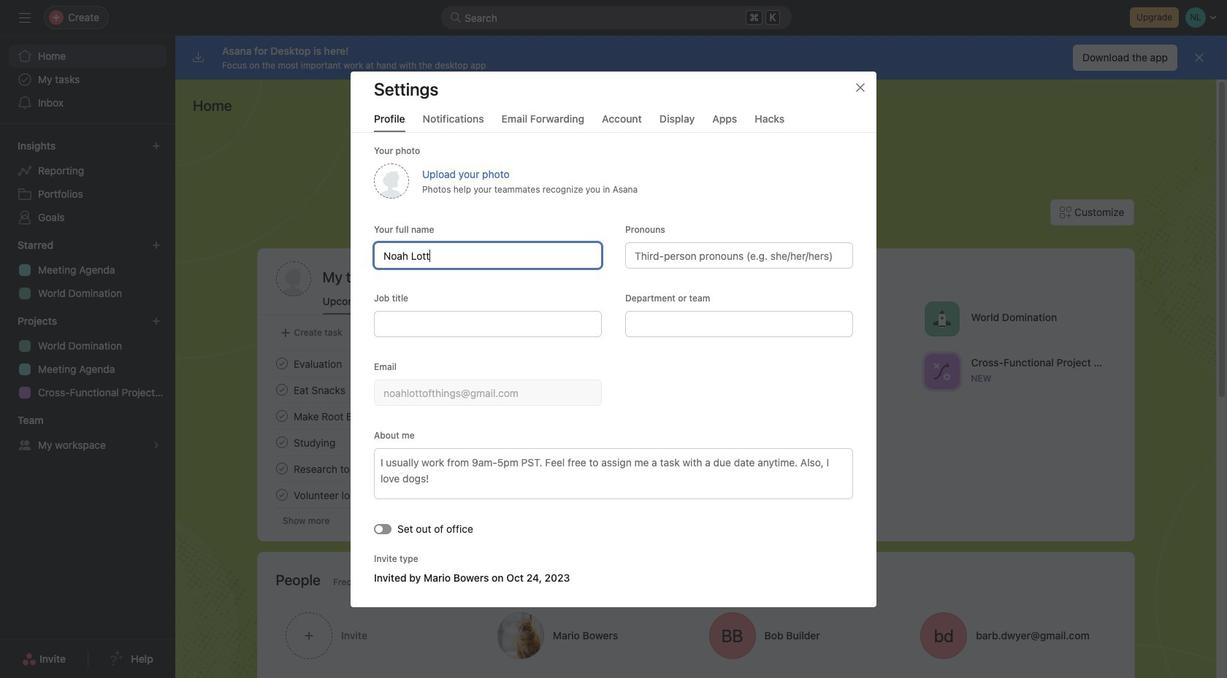 Task type: vqa. For each thing, say whether or not it's contained in the screenshot.
fourth Mark complete checkbox from the bottom of the page's Mark complete image
yes



Task type: locate. For each thing, give the bounding box(es) containing it.
mark complete image for first mark complete option
[[273, 382, 291, 399]]

4 mark complete checkbox from the top
[[273, 460, 291, 478]]

teams element
[[0, 408, 175, 460]]

3 mark complete checkbox from the top
[[273, 434, 291, 452]]

starred element
[[0, 232, 175, 308]]

5 mark complete image from the top
[[273, 487, 291, 504]]

1 mark complete checkbox from the top
[[273, 382, 291, 399]]

4 mark complete image from the top
[[273, 460, 291, 478]]

hide sidebar image
[[19, 12, 31, 23]]

close image
[[855, 81, 867, 93]]

upload new photo image
[[374, 163, 409, 198]]

mark complete image for 2nd mark complete option from the bottom
[[273, 460, 291, 478]]

mark complete image
[[273, 382, 291, 399], [273, 408, 291, 425], [273, 434, 291, 452], [273, 460, 291, 478], [273, 487, 291, 504]]

mark complete image
[[273, 355, 291, 373]]

2 mark complete image from the top
[[273, 408, 291, 425]]

1 mark complete image from the top
[[273, 382, 291, 399]]

mark complete image for first mark complete option from the bottom
[[273, 487, 291, 504]]

add profile photo image
[[276, 262, 311, 297]]

Mark complete checkbox
[[273, 355, 291, 373]]

mark complete image for third mark complete option from the bottom of the page
[[273, 434, 291, 452]]

3 mark complete image from the top
[[273, 434, 291, 452]]

switch
[[374, 524, 392, 534]]

Mark complete checkbox
[[273, 382, 291, 399], [273, 408, 291, 425], [273, 434, 291, 452], [273, 460, 291, 478], [273, 487, 291, 504]]

None text field
[[374, 242, 602, 269], [374, 311, 602, 337], [626, 311, 854, 337], [374, 380, 602, 406], [374, 242, 602, 269], [374, 311, 602, 337], [626, 311, 854, 337], [374, 380, 602, 406]]



Task type: describe. For each thing, give the bounding box(es) containing it.
rocket image
[[933, 310, 951, 328]]

line_and_symbols image
[[933, 363, 951, 380]]

2 mark complete checkbox from the top
[[273, 408, 291, 425]]

I usually work from 9am-5pm PST. Feel free to assign me a task with a due date anytime. Also, I love dogs! text field
[[374, 448, 854, 500]]

5 mark complete checkbox from the top
[[273, 487, 291, 504]]

prominent image
[[450, 12, 462, 23]]

Third-person pronouns (e.g. she/her/hers) text field
[[626, 242, 854, 269]]

dismiss image
[[1194, 52, 1206, 64]]

global element
[[0, 36, 175, 124]]

mark complete image for fourth mark complete option from the bottom of the page
[[273, 408, 291, 425]]

insights element
[[0, 133, 175, 232]]

projects element
[[0, 308, 175, 408]]



